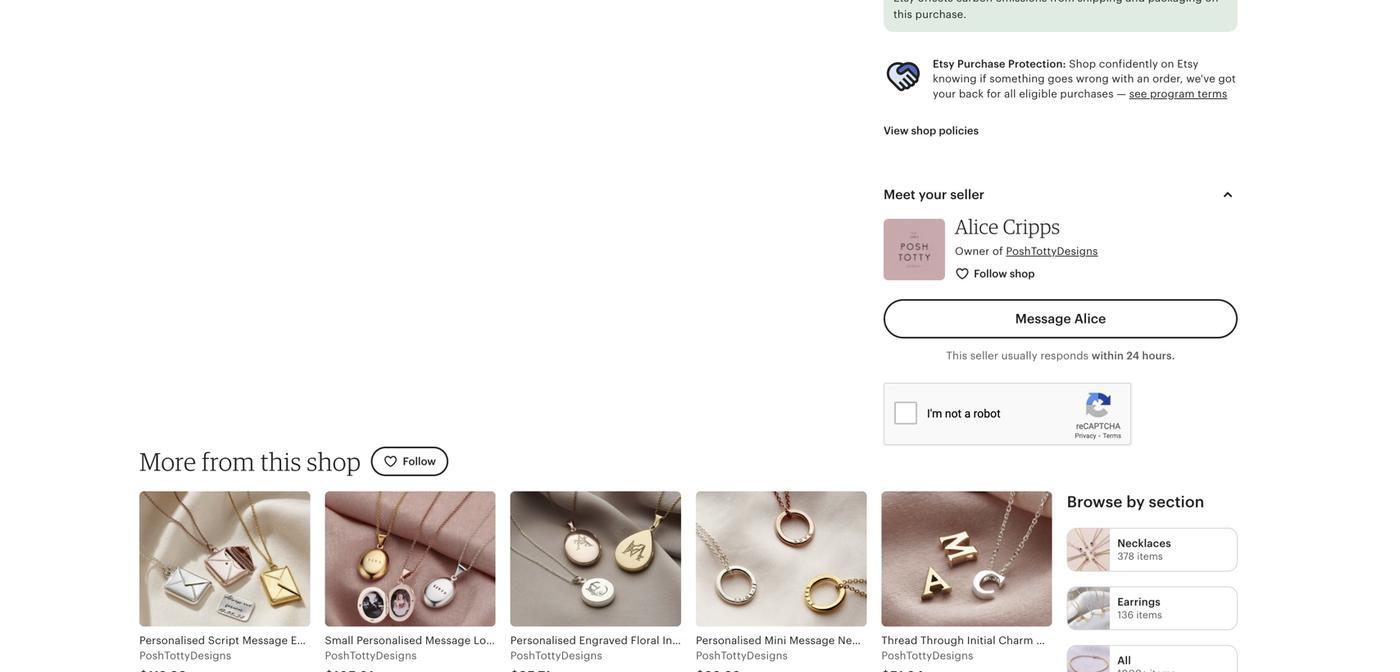 Task type: locate. For each thing, give the bounding box(es) containing it.
1 horizontal spatial on
[[1205, 0, 1218, 4]]

responds
[[1040, 350, 1089, 362]]

0 vertical spatial follow
[[974, 267, 1007, 280]]

alice cripps image
[[884, 219, 945, 281]]

1 vertical spatial this
[[260, 446, 301, 477]]

0 horizontal spatial etsy
[[893, 0, 915, 4]]

2 horizontal spatial etsy
[[1177, 58, 1199, 70]]

etsy for etsy offsets carbon emissions from shipping and packaging on this purchase.
[[893, 0, 915, 4]]

on up order, on the top of page
[[1161, 58, 1174, 70]]

0 vertical spatial on
[[1205, 0, 1218, 4]]

items down earrings
[[1136, 610, 1162, 621]]

for
[[987, 88, 1001, 100]]

your down knowing in the right of the page
[[933, 88, 956, 100]]

section
[[1149, 493, 1204, 510]]

back
[[959, 88, 984, 100]]

1 horizontal spatial from
[[1050, 0, 1075, 4]]

etsy purchase protection:
[[933, 58, 1066, 70]]

see more listings in the earrings section image
[[1068, 587, 1110, 630]]

follow shop
[[974, 267, 1035, 280]]

all
[[1004, 88, 1016, 100]]

purchase
[[957, 58, 1005, 70]]

2 vertical spatial shop
[[307, 446, 361, 477]]

shop for follow
[[1010, 267, 1035, 280]]

cripps
[[1003, 214, 1060, 239]]

poshtottydesigns link
[[1006, 245, 1098, 257], [139, 491, 310, 672], [325, 491, 496, 672], [510, 491, 681, 672], [696, 491, 867, 672], [881, 491, 1052, 672]]

more
[[139, 446, 196, 477]]

got
[[1218, 73, 1236, 85]]

alice
[[955, 214, 999, 239], [1074, 311, 1106, 326]]

follow
[[974, 267, 1007, 280], [403, 455, 436, 468]]

your right meet
[[919, 187, 947, 202]]

1 vertical spatial on
[[1161, 58, 1174, 70]]

from
[[1050, 0, 1075, 4], [202, 446, 255, 477]]

alice up owner
[[955, 214, 999, 239]]

1 vertical spatial shop
[[1010, 267, 1035, 280]]

0 vertical spatial shop
[[911, 125, 936, 137]]

shop down alice cripps owner of poshtottydesigns
[[1010, 267, 1035, 280]]

0 horizontal spatial on
[[1161, 58, 1174, 70]]

packaging
[[1148, 0, 1202, 4]]

items inside earrings 136 items
[[1136, 610, 1162, 621]]

poshtottydesigns inside alice cripps owner of poshtottydesigns
[[1006, 245, 1098, 257]]

etsy left offsets
[[893, 0, 915, 4]]

1 vertical spatial your
[[919, 187, 947, 202]]

earrings 136 items
[[1117, 596, 1162, 621]]

378
[[1117, 551, 1134, 562]]

shop left follow button
[[307, 446, 361, 477]]

shop
[[911, 125, 936, 137], [1010, 267, 1035, 280], [307, 446, 361, 477]]

shop inside button
[[911, 125, 936, 137]]

etsy up we've at top
[[1177, 58, 1199, 70]]

see program terms link
[[1129, 88, 1227, 100]]

2 horizontal spatial shop
[[1010, 267, 1035, 280]]

etsy inside etsy offsets carbon emissions from shipping and packaging on this purchase.
[[893, 0, 915, 4]]

follow inside button
[[974, 267, 1007, 280]]

follow shop button
[[943, 259, 1049, 289]]

0 vertical spatial seller
[[950, 187, 985, 202]]

etsy
[[893, 0, 915, 4], [933, 58, 955, 70], [1177, 58, 1199, 70]]

on
[[1205, 0, 1218, 4], [1161, 58, 1174, 70]]

purchase.
[[915, 8, 967, 20]]

0 vertical spatial alice
[[955, 214, 999, 239]]

from right more
[[202, 446, 255, 477]]

your inside dropdown button
[[919, 187, 947, 202]]

1 horizontal spatial shop
[[911, 125, 936, 137]]

emissions
[[996, 0, 1047, 4]]

something
[[990, 73, 1045, 85]]

poshtottydesigns
[[1006, 245, 1098, 257], [139, 650, 231, 662], [325, 650, 417, 662], [510, 650, 602, 662], [696, 650, 788, 662], [881, 650, 973, 662]]

0 horizontal spatial from
[[202, 446, 255, 477]]

items down necklaces
[[1137, 551, 1163, 562]]

your
[[933, 88, 956, 100], [919, 187, 947, 202]]

knowing
[[933, 73, 977, 85]]

0 horizontal spatial alice
[[955, 214, 999, 239]]

items inside necklaces 378 items
[[1137, 551, 1163, 562]]

seller
[[950, 187, 985, 202], [970, 350, 998, 362]]

0 horizontal spatial follow
[[403, 455, 436, 468]]

from left shipping
[[1050, 0, 1075, 4]]

thread through initial charm necklace | birthday gift | handmade | gift for women | silver letter pendant | block initial necklace image
[[881, 491, 1052, 627]]

1 vertical spatial follow
[[403, 455, 436, 468]]

etsy up knowing in the right of the page
[[933, 58, 955, 70]]

this
[[946, 350, 967, 362]]

0 vertical spatial from
[[1050, 0, 1075, 4]]

browse by section
[[1067, 493, 1204, 510]]

on inside shop confidently on etsy knowing if something goes wrong with an order, we've got your back for all eligible purchases —
[[1161, 58, 1174, 70]]

shop inside button
[[1010, 267, 1035, 280]]

shop right 'view'
[[911, 125, 936, 137]]

0 vertical spatial items
[[1137, 551, 1163, 562]]

seller right the "this"
[[970, 350, 998, 362]]

1 vertical spatial items
[[1136, 610, 1162, 621]]

shop confidently on etsy knowing if something goes wrong with an order, we've got your back for all eligible purchases —
[[933, 58, 1236, 100]]

1 horizontal spatial this
[[893, 8, 912, 20]]

alice inside 'message alice' "button"
[[1074, 311, 1106, 326]]

0 vertical spatial this
[[893, 8, 912, 20]]

1 horizontal spatial etsy
[[933, 58, 955, 70]]

items
[[1137, 551, 1163, 562], [1136, 610, 1162, 621]]

carbon
[[956, 0, 993, 4]]

this seller usually responds within 24 hours.
[[946, 350, 1175, 362]]

seller up owner
[[950, 187, 985, 202]]

alice up within on the bottom of the page
[[1074, 311, 1106, 326]]

this
[[893, 8, 912, 20], [260, 446, 301, 477]]

1 horizontal spatial alice
[[1074, 311, 1106, 326]]

owner
[[955, 245, 990, 257]]

view shop policies button
[[871, 116, 991, 146]]

1 vertical spatial alice
[[1074, 311, 1106, 326]]

from inside etsy offsets carbon emissions from shipping and packaging on this purchase.
[[1050, 0, 1075, 4]]

0 horizontal spatial shop
[[307, 446, 361, 477]]

we've
[[1186, 73, 1215, 85]]

0 vertical spatial your
[[933, 88, 956, 100]]

follow inside button
[[403, 455, 436, 468]]

if
[[980, 73, 987, 85]]

meet
[[884, 187, 915, 202]]

earrings
[[1117, 596, 1161, 608]]

1 horizontal spatial follow
[[974, 267, 1007, 280]]

on right packaging
[[1205, 0, 1218, 4]]

an
[[1137, 73, 1150, 85]]

items for earrings
[[1136, 610, 1162, 621]]

etsy offsets carbon emissions from shipping and packaging on this purchase.
[[893, 0, 1218, 20]]



Task type: describe. For each thing, give the bounding box(es) containing it.
items for necklaces
[[1137, 551, 1163, 562]]

shipping
[[1078, 0, 1123, 4]]

1 vertical spatial from
[[202, 446, 255, 477]]

see more listings in the all section image
[[1068, 646, 1110, 672]]

your inside shop confidently on etsy knowing if something goes wrong with an order, we've got your back for all eligible purchases —
[[933, 88, 956, 100]]

personalised engraved floral initial locket necklace | birthday gift | handmade | gift for women image
[[510, 491, 681, 627]]

on inside etsy offsets carbon emissions from shipping and packaging on this purchase.
[[1205, 0, 1218, 4]]

etsy for etsy purchase protection:
[[933, 58, 955, 70]]

meet your seller button
[[869, 175, 1252, 214]]

necklaces
[[1117, 537, 1171, 550]]

message
[[1015, 311, 1071, 326]]

poshtottydesigns for small personalised message locket necklace | perfect birthday gift | handmade | gift for women | gift for mum | gift for her | photo locket
[[325, 650, 417, 662]]

personalised mini message necklace | circle necklace | handmade | birthday gift for women | personalized custom | bespoke silver charm image
[[696, 491, 867, 627]]

purchases
[[1060, 88, 1114, 100]]

and
[[1126, 0, 1145, 4]]

of
[[993, 245, 1003, 257]]

1 vertical spatial seller
[[970, 350, 998, 362]]

offsets
[[918, 0, 953, 4]]

follow button
[[371, 447, 448, 476]]

browse
[[1067, 493, 1123, 510]]

poshtottydesigns for "personalised engraved floral initial locket necklace | birthday gift | handmade | gift for women" image
[[510, 650, 602, 662]]

terms
[[1198, 88, 1227, 100]]

alice inside alice cripps owner of poshtottydesigns
[[955, 214, 999, 239]]

—
[[1117, 88, 1126, 100]]

hours.
[[1142, 350, 1175, 362]]

personalised script message envelope necklace | perfect birthday gift | handmade letter pendant | gift for women | silver locket necklace image
[[139, 491, 310, 627]]

see
[[1129, 88, 1147, 100]]

0 horizontal spatial this
[[260, 446, 301, 477]]

order,
[[1153, 73, 1183, 85]]

24
[[1126, 350, 1140, 362]]

goes
[[1048, 73, 1073, 85]]

with
[[1112, 73, 1134, 85]]

policies
[[939, 125, 979, 137]]

this inside etsy offsets carbon emissions from shipping and packaging on this purchase.
[[893, 8, 912, 20]]

small personalised message locket necklace | perfect birthday gift | handmade | gift for women | gift for mum | gift for her | photo locket image
[[325, 491, 496, 627]]

etsy inside shop confidently on etsy knowing if something goes wrong with an order, we've got your back for all eligible purchases —
[[1177, 58, 1199, 70]]

eligible
[[1019, 88, 1057, 100]]

all
[[1117, 655, 1131, 667]]

meet your seller
[[884, 187, 985, 202]]

shop
[[1069, 58, 1096, 70]]

alice cripps owner of poshtottydesigns
[[955, 214, 1098, 257]]

shop for view
[[911, 125, 936, 137]]

follow for follow
[[403, 455, 436, 468]]

within
[[1092, 350, 1124, 362]]

confidently
[[1099, 58, 1158, 70]]

seller inside meet your seller dropdown button
[[950, 187, 985, 202]]

view shop policies
[[884, 125, 979, 137]]

136
[[1117, 610, 1134, 621]]

program
[[1150, 88, 1195, 100]]

message alice
[[1015, 311, 1106, 326]]

message alice button
[[884, 299, 1238, 338]]

poshtottydesigns for personalised mini message necklace | circle necklace | handmade | birthday gift for women | personalized custom | bespoke silver charm image
[[696, 650, 788, 662]]

wrong
[[1076, 73, 1109, 85]]

follow for follow shop
[[974, 267, 1007, 280]]

see program terms
[[1129, 88, 1227, 100]]

usually
[[1001, 350, 1038, 362]]

see more listings in the necklaces section image
[[1068, 529, 1110, 571]]

necklaces 378 items
[[1117, 537, 1171, 562]]

by
[[1126, 493, 1145, 510]]

protection:
[[1008, 58, 1066, 70]]

more from this shop
[[139, 446, 361, 477]]

poshtottydesigns for personalised script message envelope necklace | perfect birthday gift | handmade letter pendant | gift for women | silver locket necklace image
[[139, 650, 231, 662]]

poshtottydesigns for thread through initial charm necklace | birthday gift | handmade | gift for women | silver letter pendant | block initial necklace image
[[881, 650, 973, 662]]

view
[[884, 125, 909, 137]]



Task type: vqa. For each thing, say whether or not it's contained in the screenshot.
etsy
yes



